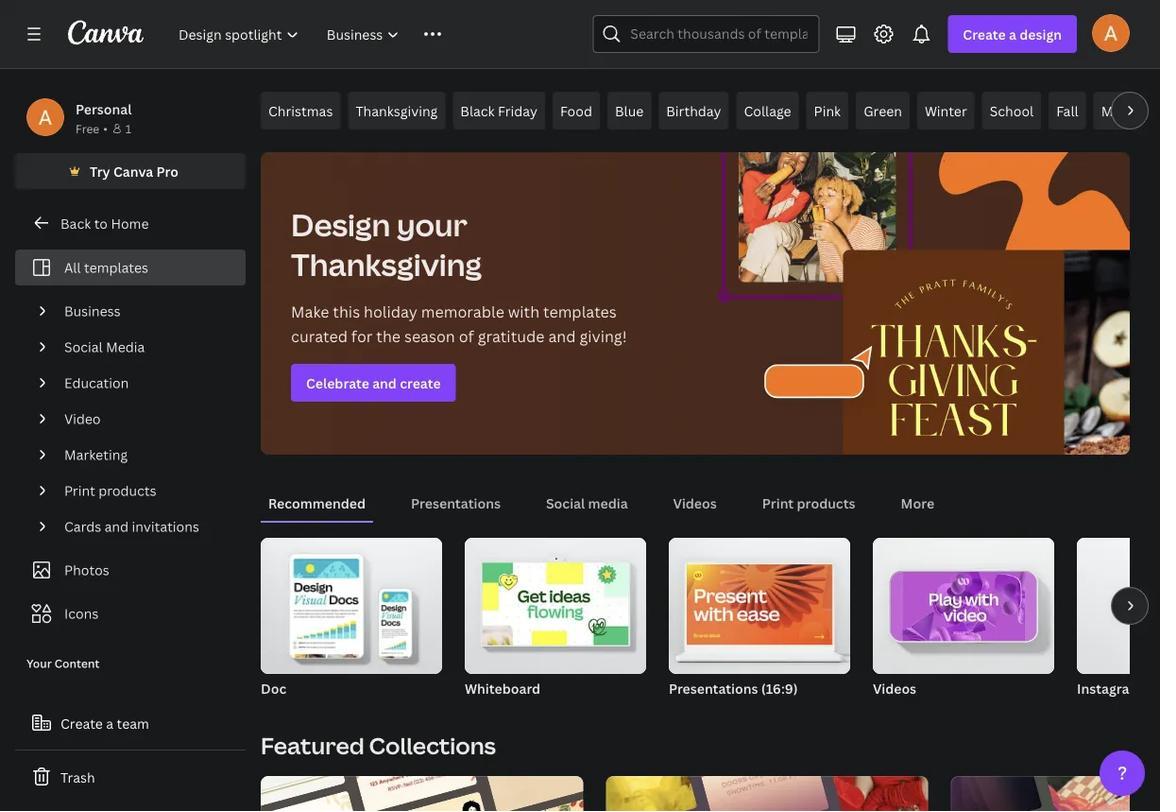Task type: vqa. For each thing, say whether or not it's contained in the screenshot.
right templates
yes



Task type: locate. For each thing, give the bounding box(es) containing it.
1 vertical spatial create
[[60, 714, 103, 732]]

and inside make this holiday memorable with templates curated for the season of gratitude and giving!
[[549, 326, 576, 346]]

create left the design
[[964, 25, 1006, 43]]

print right videos button
[[763, 494, 794, 512]]

print
[[64, 482, 95, 500], [763, 494, 794, 512]]

collections
[[369, 730, 496, 761]]

0 horizontal spatial videos
[[674, 494, 717, 512]]

templates up giving!
[[544, 302, 617, 322]]

social
[[64, 338, 103, 356], [546, 494, 585, 512]]

birthday
[[667, 102, 722, 120]]

featured collections
[[261, 730, 496, 761]]

winter link
[[918, 92, 975, 130]]

instagram post (square) image
[[1078, 538, 1161, 674]]

products
[[99, 482, 157, 500], [797, 494, 856, 512]]

videos inside button
[[674, 494, 717, 512]]

1
[[126, 121, 132, 136]]

pink link
[[807, 92, 849, 130]]

1 horizontal spatial print products
[[763, 494, 856, 512]]

1 horizontal spatial and
[[373, 374, 397, 392]]

cards and invitations
[[64, 518, 199, 535]]

more button
[[894, 485, 943, 521]]

instagram po
[[1078, 679, 1161, 697]]

thanksgiving left black
[[356, 102, 438, 120]]

0 horizontal spatial a
[[106, 714, 114, 732]]

2 vertical spatial and
[[105, 518, 129, 535]]

team
[[117, 714, 149, 732]]

videos
[[674, 494, 717, 512], [873, 679, 917, 697]]

doc
[[261, 679, 287, 697]]

whiteboard
[[465, 679, 541, 697]]

1 vertical spatial a
[[106, 714, 114, 732]]

presentation (16:9) image inside presentations (16:9) link
[[687, 564, 833, 645]]

thanksgiving up holiday
[[291, 244, 482, 285]]

social media
[[64, 338, 145, 356]]

create for create a team
[[60, 714, 103, 732]]

1 horizontal spatial a
[[1010, 25, 1017, 43]]

1 vertical spatial videos
[[873, 679, 917, 697]]

videos link
[[873, 538, 1055, 700]]

0 vertical spatial templates
[[84, 259, 148, 276]]

a
[[1010, 25, 1017, 43], [106, 714, 114, 732]]

cards
[[64, 518, 101, 535]]

a left the design
[[1010, 25, 1017, 43]]

make this holiday memorable with templates curated for the season of gratitude and giving!
[[291, 302, 627, 346]]

back to home link
[[15, 204, 246, 242]]

social inside "social media" link
[[64, 338, 103, 356]]

with
[[508, 302, 540, 322]]

blue
[[615, 102, 644, 120]]

create inside button
[[60, 714, 103, 732]]

a inside button
[[106, 714, 114, 732]]

presentations inside "button"
[[411, 494, 501, 512]]

design your thanksgiving image
[[696, 152, 1149, 455]]

0 vertical spatial presentations
[[411, 494, 501, 512]]

1 vertical spatial presentations
[[669, 679, 759, 697]]

None search field
[[593, 15, 820, 53]]

0 horizontal spatial products
[[99, 482, 157, 500]]

christmas link
[[261, 92, 341, 130]]

a inside dropdown button
[[1010, 25, 1017, 43]]

print products
[[64, 482, 157, 500], [763, 494, 856, 512]]

1 horizontal spatial create
[[964, 25, 1006, 43]]

1 vertical spatial social
[[546, 494, 585, 512]]

create a design
[[964, 25, 1062, 43]]

templates right all
[[84, 259, 148, 276]]

video image
[[873, 538, 1055, 674], [903, 572, 1026, 641]]

0 horizontal spatial templates
[[84, 259, 148, 276]]

0 vertical spatial create
[[964, 25, 1006, 43]]

personal
[[76, 100, 132, 118]]

print inside 'button'
[[763, 494, 794, 512]]

2 horizontal spatial and
[[549, 326, 576, 346]]

1 horizontal spatial products
[[797, 494, 856, 512]]

(16:9)
[[762, 679, 798, 697]]

print up cards at the bottom left
[[64, 482, 95, 500]]

products inside 'button'
[[797, 494, 856, 512]]

green
[[864, 102, 903, 120]]

doc link
[[261, 538, 442, 700]]

products for "print products" link
[[99, 482, 157, 500]]

all templates
[[64, 259, 148, 276]]

green link
[[857, 92, 910, 130]]

1 horizontal spatial print
[[763, 494, 794, 512]]

and
[[549, 326, 576, 346], [373, 374, 397, 392], [105, 518, 129, 535]]

and left create
[[373, 374, 397, 392]]

0 horizontal spatial social
[[64, 338, 103, 356]]

1 vertical spatial templates
[[544, 302, 617, 322]]

a left the team
[[106, 714, 114, 732]]

and for cards and invitations
[[105, 518, 129, 535]]

and right cards at the bottom left
[[105, 518, 129, 535]]

presentations for presentations
[[411, 494, 501, 512]]

free
[[76, 121, 99, 136]]

this
[[333, 302, 360, 322]]

presentations button
[[404, 485, 509, 521]]

create a team
[[60, 714, 149, 732]]

friday
[[498, 102, 538, 120]]

blue link
[[608, 92, 652, 130]]

templates inside make this holiday memorable with templates curated for the season of gratitude and giving!
[[544, 302, 617, 322]]

season
[[405, 326, 455, 346]]

and inside "link"
[[373, 374, 397, 392]]

make
[[291, 302, 329, 322]]

0 horizontal spatial print products
[[64, 482, 157, 500]]

Search search field
[[631, 16, 808, 52]]

giving!
[[580, 326, 627, 346]]

try canva pro
[[90, 162, 179, 180]]

0 vertical spatial social
[[64, 338, 103, 356]]

templates
[[84, 259, 148, 276], [544, 302, 617, 322]]

1 vertical spatial and
[[373, 374, 397, 392]]

social media link
[[57, 329, 234, 365]]

print products inside 'button'
[[763, 494, 856, 512]]

icons link
[[26, 596, 234, 631]]

presentation (16:9) image
[[669, 538, 851, 674], [687, 564, 833, 645]]

0 horizontal spatial and
[[105, 518, 129, 535]]

•
[[103, 121, 108, 136]]

top level navigation element
[[166, 15, 548, 53], [166, 15, 548, 53]]

0 horizontal spatial create
[[60, 714, 103, 732]]

products up cards and invitations
[[99, 482, 157, 500]]

0 horizontal spatial presentations
[[411, 494, 501, 512]]

social down business
[[64, 338, 103, 356]]

whiteboard image
[[465, 538, 647, 674], [483, 563, 629, 645]]

all
[[64, 259, 81, 276]]

christmas
[[268, 102, 333, 120]]

content
[[54, 656, 100, 671]]

free •
[[76, 121, 108, 136]]

1 horizontal spatial templates
[[544, 302, 617, 322]]

doc image
[[261, 538, 442, 674], [261, 538, 442, 674]]

try
[[90, 162, 110, 180]]

1 horizontal spatial social
[[546, 494, 585, 512]]

presentations
[[411, 494, 501, 512], [669, 679, 759, 697]]

social left media
[[546, 494, 585, 512]]

0 vertical spatial a
[[1010, 25, 1017, 43]]

create inside dropdown button
[[964, 25, 1006, 43]]

and left giving!
[[549, 326, 576, 346]]

create left the team
[[60, 714, 103, 732]]

0 vertical spatial videos
[[674, 494, 717, 512]]

0 vertical spatial thanksgiving
[[356, 102, 438, 120]]

education link
[[57, 365, 234, 401]]

try canva pro button
[[15, 153, 246, 189]]

education
[[64, 374, 129, 392]]

black friday
[[461, 102, 538, 120]]

1 horizontal spatial presentations
[[669, 679, 759, 697]]

fall
[[1057, 102, 1079, 120]]

0 horizontal spatial print
[[64, 482, 95, 500]]

products left the more button
[[797, 494, 856, 512]]

0 vertical spatial and
[[549, 326, 576, 346]]

social inside social media button
[[546, 494, 585, 512]]

a for design
[[1010, 25, 1017, 43]]



Task type: describe. For each thing, give the bounding box(es) containing it.
featured
[[261, 730, 365, 761]]

holiday
[[364, 302, 418, 322]]

create for create a design
[[964, 25, 1006, 43]]

celebrate and create
[[306, 374, 441, 392]]

1 vertical spatial thanksgiving
[[291, 244, 482, 285]]

cards and invitations link
[[57, 509, 234, 544]]

collage link
[[737, 92, 799, 130]]

music
[[1102, 102, 1139, 120]]

apple lee image
[[1093, 14, 1131, 52]]

invitations
[[132, 518, 199, 535]]

marketing
[[64, 446, 128, 464]]

trash
[[60, 768, 95, 786]]

social for social media
[[64, 338, 103, 356]]

to
[[94, 214, 108, 232]]

music link
[[1094, 92, 1147, 130]]

media
[[588, 494, 628, 512]]

pink
[[814, 102, 841, 120]]

collage
[[744, 102, 792, 120]]

the
[[377, 326, 401, 346]]

media
[[106, 338, 145, 356]]

recommended
[[268, 494, 366, 512]]

products for print products 'button'
[[797, 494, 856, 512]]

create a team button
[[15, 704, 246, 742]]

create a design button
[[948, 15, 1078, 53]]

memorable
[[421, 302, 505, 322]]

back to home
[[60, 214, 149, 232]]

food
[[561, 102, 593, 120]]

home
[[111, 214, 149, 232]]

social for social media
[[546, 494, 585, 512]]

social media button
[[539, 485, 636, 521]]

instagram po link
[[1078, 538, 1161, 700]]

presentations (16:9)
[[669, 679, 798, 697]]

celebrate
[[306, 374, 369, 392]]

1 horizontal spatial videos
[[873, 679, 917, 697]]

gratitude
[[478, 326, 545, 346]]

print products button
[[755, 485, 864, 521]]

thanksgiving link
[[348, 92, 446, 130]]

food link
[[553, 92, 600, 130]]

videos button
[[666, 485, 725, 521]]

black
[[461, 102, 495, 120]]

icons
[[64, 605, 99, 622]]

photos
[[64, 561, 109, 579]]

curated
[[291, 326, 348, 346]]

your content
[[26, 656, 100, 671]]

print for print products 'button'
[[763, 494, 794, 512]]

thanksgiving inside "link"
[[356, 102, 438, 120]]

school
[[990, 102, 1034, 120]]

print for "print products" link
[[64, 482, 95, 500]]

instagram
[[1078, 679, 1142, 697]]

for
[[351, 326, 373, 346]]

print products link
[[57, 473, 234, 509]]

presentations (16:9) link
[[669, 538, 851, 700]]

celebrate and create link
[[291, 364, 456, 402]]

a for team
[[106, 714, 114, 732]]

whiteboard link
[[465, 538, 647, 700]]

your
[[397, 204, 468, 245]]

business
[[64, 302, 121, 320]]

fall link
[[1049, 92, 1087, 130]]

presentations for presentations (16:9)
[[669, 679, 759, 697]]

social media
[[546, 494, 628, 512]]

create
[[400, 374, 441, 392]]

birthday link
[[659, 92, 729, 130]]

black friday link
[[453, 92, 545, 130]]

print products for print products 'button'
[[763, 494, 856, 512]]

canva
[[113, 162, 153, 180]]

more
[[901, 494, 935, 512]]

school link
[[983, 92, 1042, 130]]

video link
[[57, 401, 234, 437]]

back
[[60, 214, 91, 232]]

and for celebrate and create
[[373, 374, 397, 392]]

of
[[459, 326, 474, 346]]

recommended button
[[261, 485, 373, 521]]

photos link
[[26, 552, 234, 588]]

design
[[291, 204, 391, 245]]

po
[[1145, 679, 1161, 697]]

winter
[[925, 102, 968, 120]]

print products for "print products" link
[[64, 482, 157, 500]]

design your thanksgiving
[[291, 204, 482, 285]]

design
[[1020, 25, 1062, 43]]

pro
[[157, 162, 179, 180]]



